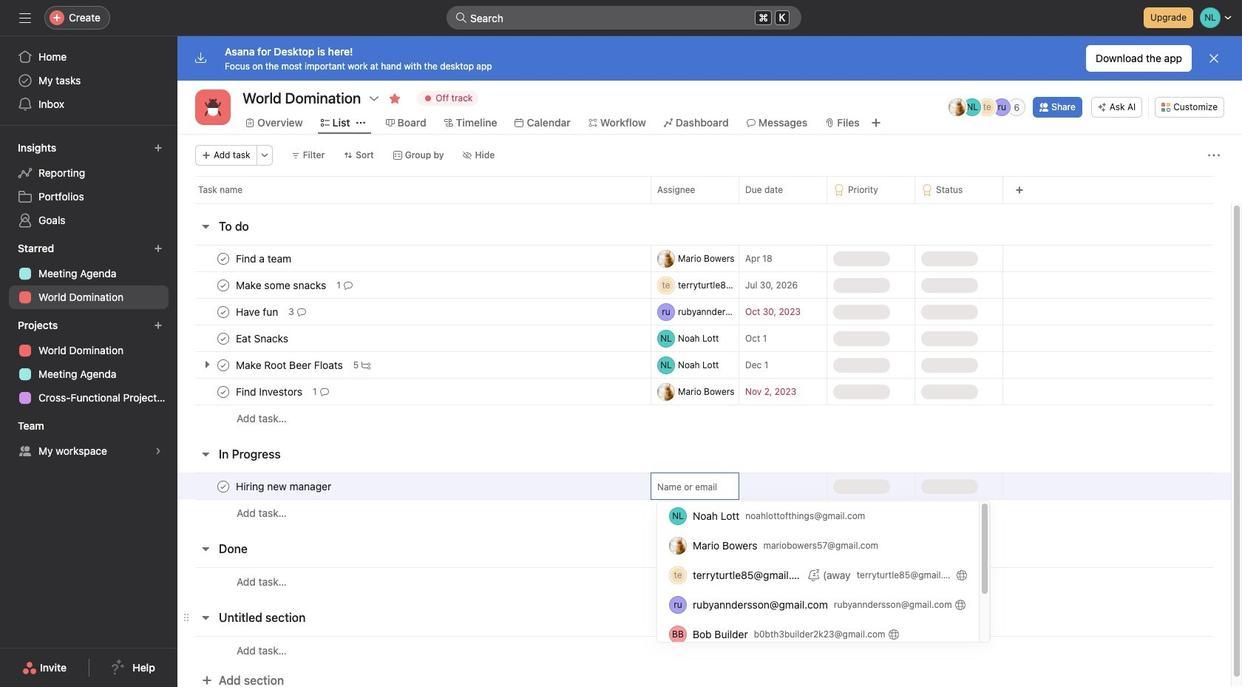 Task type: describe. For each thing, give the bounding box(es) containing it.
prominent image
[[456, 12, 468, 24]]

mark complete checkbox for have fun cell
[[215, 303, 232, 321]]

Search tasks, projects, and more text field
[[447, 6, 802, 30]]

remove from starred image
[[389, 92, 401, 104]]

eat snacks cell
[[178, 325, 651, 352]]

mark complete checkbox inside make root beer floats cell
[[215, 356, 232, 374]]

1 comment image for task name text field in make some snacks cell
[[344, 281, 353, 290]]

3 comments image
[[297, 307, 306, 316]]

mark complete checkbox for find investors cell
[[215, 383, 232, 401]]

mark complete checkbox for find a team cell
[[215, 250, 232, 267]]

dismiss image
[[1209, 53, 1221, 64]]

mark complete image for mark complete checkbox inside have fun cell
[[215, 303, 232, 321]]

more actions image
[[260, 151, 269, 160]]

see details, my workspace image
[[154, 447, 163, 456]]

new project or portfolio image
[[154, 321, 163, 330]]

task name text field for mark complete checkbox within find a team cell
[[233, 251, 296, 266]]

mark complete checkbox for hiring new manager cell
[[215, 478, 232, 495]]

tab actions image
[[356, 118, 365, 127]]

global element
[[0, 36, 178, 125]]

mark complete image for mark complete checkbox inside the hiring new manager cell
[[215, 478, 232, 495]]

mark complete checkbox for "eat snacks" "cell"
[[215, 330, 232, 347]]

hide sidebar image
[[19, 12, 31, 24]]

have fun cell
[[178, 298, 651, 326]]

Name or email text field
[[658, 474, 736, 500]]

2 collapse task list for this group image from the top
[[200, 543, 212, 555]]

task name text field for mark complete checkbox inside the hiring new manager cell
[[233, 479, 336, 494]]

starred element
[[0, 235, 178, 312]]

task name text field for mark complete checkbox inside have fun cell
[[233, 304, 283, 319]]

task name text field for mark complete option in the find investors cell
[[233, 384, 307, 399]]

insights element
[[0, 135, 178, 235]]



Task type: locate. For each thing, give the bounding box(es) containing it.
0 horizontal spatial 1 comment image
[[320, 387, 329, 396]]

mark complete image inside have fun cell
[[215, 303, 232, 321]]

1 task name text field from the top
[[233, 278, 331, 293]]

find a team cell
[[178, 245, 651, 272]]

1 task name text field from the top
[[233, 251, 296, 266]]

task name text field inside have fun cell
[[233, 304, 283, 319]]

1 vertical spatial 1 comment image
[[320, 387, 329, 396]]

mark complete checkbox inside have fun cell
[[215, 303, 232, 321]]

1 mark complete checkbox from the top
[[215, 250, 232, 267]]

collapse task list for this group image
[[200, 448, 212, 460], [200, 543, 212, 555], [200, 612, 212, 624]]

3 collapse task list for this group image from the top
[[200, 612, 212, 624]]

1 comment image
[[344, 281, 353, 290], [320, 387, 329, 396]]

mark complete checkbox inside "eat snacks" "cell"
[[215, 330, 232, 347]]

1 vertical spatial mark complete checkbox
[[215, 330, 232, 347]]

expand subtask list for the task make root beer floats image
[[201, 359, 213, 371]]

row
[[178, 176, 1243, 203], [195, 203, 1214, 204], [178, 245, 1232, 272], [178, 272, 1232, 299], [178, 298, 1232, 326], [178, 325, 1232, 352], [178, 351, 1232, 379], [178, 378, 1232, 405], [178, 405, 1232, 432], [178, 473, 1232, 500], [178, 499, 1232, 527], [178, 567, 1232, 596], [178, 636, 1232, 664]]

mark complete image
[[215, 250, 232, 267], [215, 478, 232, 495]]

new insights image
[[154, 144, 163, 152]]

1 mark complete checkbox from the top
[[215, 276, 232, 294]]

1 vertical spatial task name text field
[[233, 331, 293, 346]]

1 mark complete image from the top
[[215, 276, 232, 294]]

mark complete image for mark complete option in the find investors cell
[[215, 383, 232, 401]]

1 mark complete image from the top
[[215, 250, 232, 267]]

mark complete image for mark complete checkbox within the make root beer floats cell
[[215, 356, 232, 374]]

5 subtasks image
[[362, 361, 371, 370]]

1 vertical spatial collapse task list for this group image
[[200, 543, 212, 555]]

collapse task list for this group image
[[200, 220, 212, 232]]

2 mark complete checkbox from the top
[[215, 330, 232, 347]]

mark complete image inside "eat snacks" "cell"
[[215, 330, 232, 347]]

mark complete image
[[215, 276, 232, 294], [215, 303, 232, 321], [215, 330, 232, 347], [215, 356, 232, 374], [215, 383, 232, 401]]

2 vertical spatial collapse task list for this group image
[[200, 612, 212, 624]]

2 task name text field from the top
[[233, 304, 283, 319]]

task name text field inside find a team cell
[[233, 251, 296, 266]]

Mark complete checkbox
[[215, 276, 232, 294], [215, 330, 232, 347], [215, 383, 232, 401]]

5 mark complete image from the top
[[215, 383, 232, 401]]

3 mark complete checkbox from the top
[[215, 383, 232, 401]]

header to do tree grid
[[178, 245, 1232, 432]]

mark complete image inside find a team cell
[[215, 250, 232, 267]]

3 task name text field from the top
[[233, 358, 348, 373]]

2 mark complete image from the top
[[215, 478, 232, 495]]

task name text field for mark complete option inside the "eat snacks" "cell"
[[233, 331, 293, 346]]

task name text field inside hiring new manager cell
[[233, 479, 336, 494]]

add field image
[[1016, 186, 1025, 195]]

1 comment image inside make some snacks cell
[[344, 281, 353, 290]]

make some snacks cell
[[178, 272, 651, 299]]

1 comment image for task name text field within the find investors cell
[[320, 387, 329, 396]]

mark complete checkbox inside find investors cell
[[215, 383, 232, 401]]

Mark complete checkbox
[[215, 250, 232, 267], [215, 303, 232, 321], [215, 356, 232, 374], [215, 478, 232, 495]]

1 horizontal spatial 1 comment image
[[344, 281, 353, 290]]

3 task name text field from the top
[[233, 384, 307, 399]]

0 vertical spatial collapse task list for this group image
[[200, 448, 212, 460]]

add items to starred image
[[154, 244, 163, 253]]

3 mark complete image from the top
[[215, 330, 232, 347]]

hiring new manager cell
[[178, 473, 651, 500]]

mark complete image for mark complete checkbox within find a team cell
[[215, 250, 232, 267]]

4 task name text field from the top
[[233, 479, 336, 494]]

0 vertical spatial task name text field
[[233, 278, 331, 293]]

task name text field inside make root beer floats cell
[[233, 358, 348, 373]]

2 vertical spatial mark complete checkbox
[[215, 383, 232, 401]]

make root beer floats cell
[[178, 351, 651, 379]]

add tab image
[[871, 117, 882, 129]]

more actions image
[[1209, 149, 1221, 161]]

1 comment image inside find investors cell
[[320, 387, 329, 396]]

bug image
[[204, 98, 222, 116]]

task name text field inside find investors cell
[[233, 384, 307, 399]]

projects element
[[0, 312, 178, 413]]

2 mark complete checkbox from the top
[[215, 303, 232, 321]]

show options image
[[369, 92, 380, 104]]

task name text field inside "eat snacks" "cell"
[[233, 331, 293, 346]]

mark complete image for mark complete option in the make some snacks cell
[[215, 276, 232, 294]]

mark complete image for mark complete option inside the "eat snacks" "cell"
[[215, 330, 232, 347]]

task name text field inside make some snacks cell
[[233, 278, 331, 293]]

2 task name text field from the top
[[233, 331, 293, 346]]

find investors cell
[[178, 378, 651, 405]]

0 vertical spatial 1 comment image
[[344, 281, 353, 290]]

1 vertical spatial mark complete image
[[215, 478, 232, 495]]

Task name text field
[[233, 251, 296, 266], [233, 304, 283, 319], [233, 358, 348, 373], [233, 479, 336, 494]]

mark complete checkbox for make some snacks cell
[[215, 276, 232, 294]]

Task name text field
[[233, 278, 331, 293], [233, 331, 293, 346], [233, 384, 307, 399]]

header in progress tree grid
[[178, 473, 1232, 527]]

2 mark complete image from the top
[[215, 303, 232, 321]]

mark complete checkbox inside make some snacks cell
[[215, 276, 232, 294]]

mark complete image inside hiring new manager cell
[[215, 478, 232, 495]]

teams element
[[0, 413, 178, 466]]

4 mark complete image from the top
[[215, 356, 232, 374]]

4 mark complete checkbox from the top
[[215, 478, 232, 495]]

2 vertical spatial task name text field
[[233, 384, 307, 399]]

3 mark complete checkbox from the top
[[215, 356, 232, 374]]

None field
[[447, 6, 802, 30]]

mark complete checkbox inside hiring new manager cell
[[215, 478, 232, 495]]

0 vertical spatial mark complete image
[[215, 250, 232, 267]]

mark complete checkbox inside find a team cell
[[215, 250, 232, 267]]

0 vertical spatial mark complete checkbox
[[215, 276, 232, 294]]

task name text field for mark complete option in the make some snacks cell
[[233, 278, 331, 293]]

1 collapse task list for this group image from the top
[[200, 448, 212, 460]]



Task type: vqa. For each thing, say whether or not it's contained in the screenshot.
Mark complete image
yes



